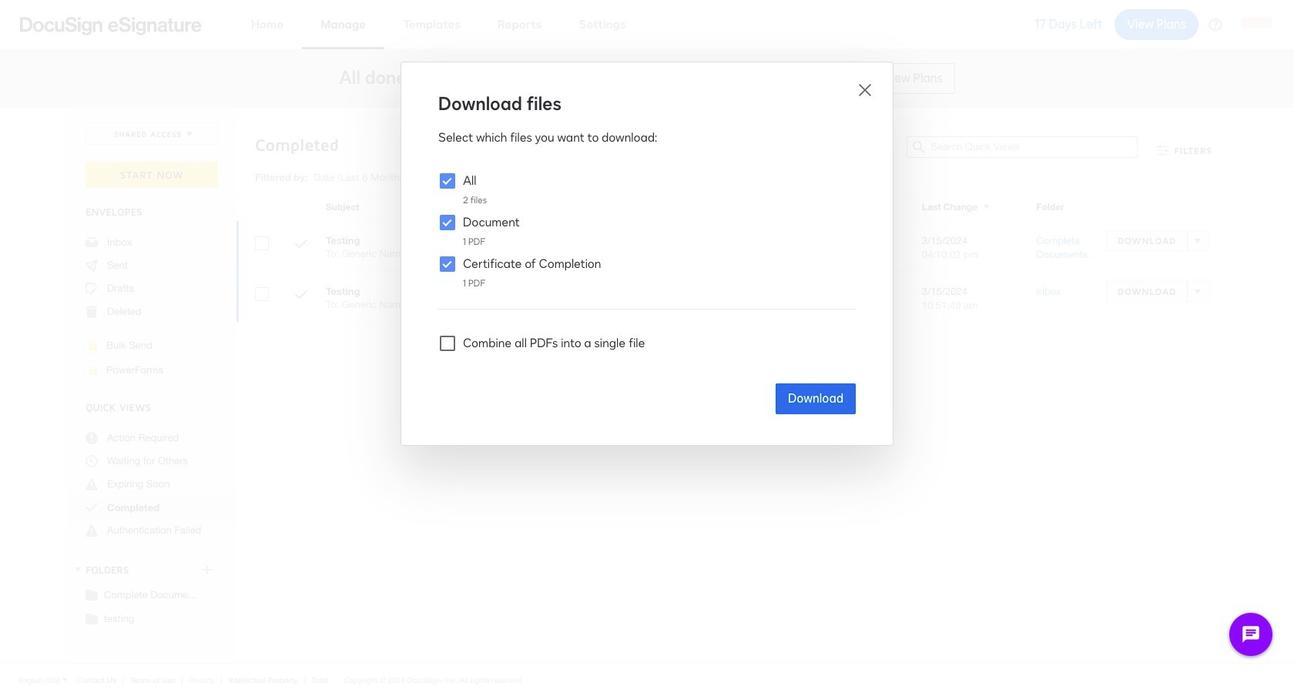 Task type: describe. For each thing, give the bounding box(es) containing it.
view folders image
[[72, 564, 84, 576]]

2 alert image from the top
[[86, 525, 98, 537]]

completed image
[[295, 238, 307, 253]]

sent image
[[86, 260, 98, 272]]

more info region
[[0, 663, 1294, 697]]

docusign esignature image
[[20, 17, 202, 35]]

Search Quick Views text field
[[931, 137, 1138, 157]]

trash image
[[86, 306, 98, 318]]

folder image
[[86, 589, 98, 601]]



Task type: locate. For each thing, give the bounding box(es) containing it.
action required image
[[86, 432, 98, 445]]

alert image
[[86, 478, 98, 491], [86, 525, 98, 537]]

lock image
[[84, 361, 102, 380]]

clock image
[[86, 455, 98, 468]]

1 vertical spatial alert image
[[86, 525, 98, 537]]

0 vertical spatial alert image
[[86, 478, 98, 491]]

completed image
[[86, 502, 98, 514]]

lock image
[[84, 337, 102, 355]]

completed image
[[295, 289, 307, 304]]

alert image up completed icon at left
[[86, 478, 98, 491]]

draft image
[[86, 283, 98, 295]]

inbox image
[[86, 237, 98, 249]]

alert image down completed icon at left
[[86, 525, 98, 537]]

1 alert image from the top
[[86, 478, 98, 491]]

folder image
[[86, 613, 98, 625]]



